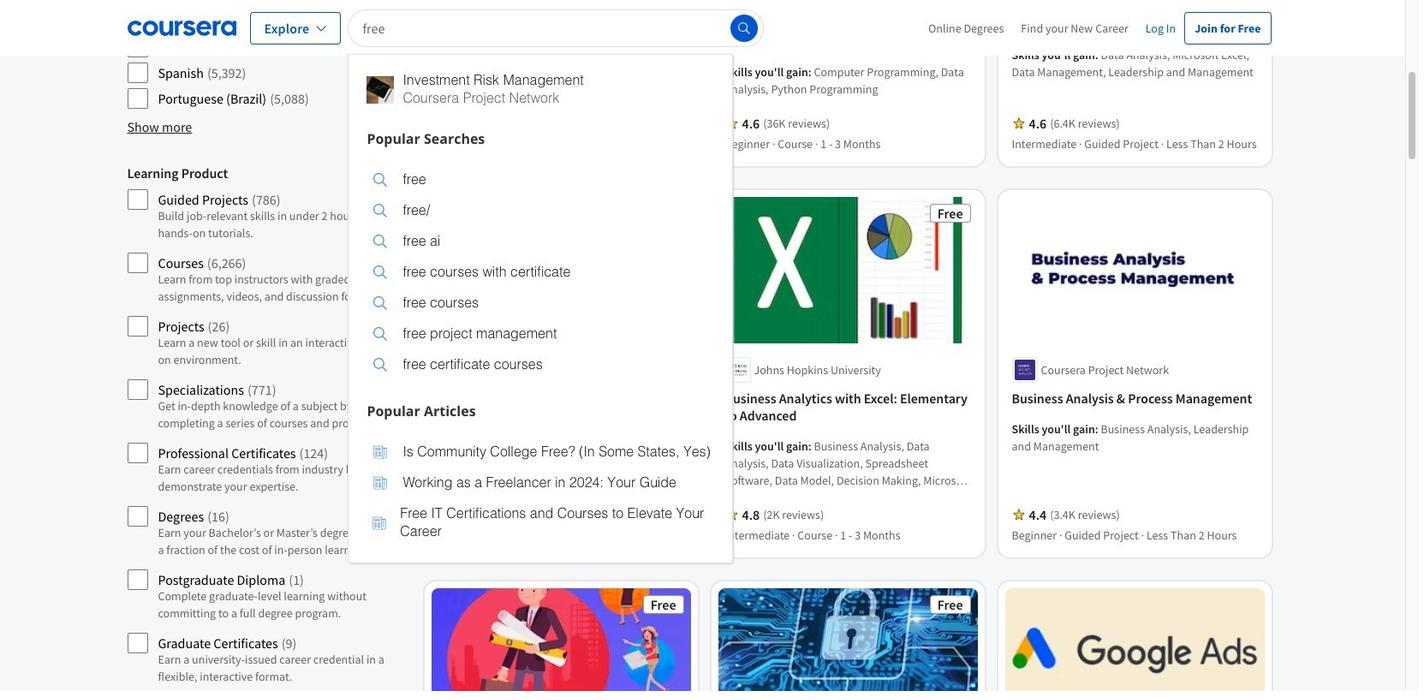 Task type: vqa. For each thing, say whether or not it's contained in the screenshot.
right and
no



Task type: locate. For each thing, give the bounding box(es) containing it.
group
[[127, 0, 407, 110], [127, 165, 407, 691]]

suggestion image image
[[367, 76, 394, 103], [374, 173, 387, 187], [374, 204, 387, 218], [374, 235, 387, 248], [374, 265, 387, 279], [374, 296, 387, 310], [374, 327, 387, 341], [374, 358, 387, 372], [374, 445, 387, 459], [374, 476, 387, 490], [372, 516, 386, 530]]

0 vertical spatial group
[[127, 0, 407, 110]]

list box
[[349, 154, 732, 395], [349, 426, 732, 562]]

None search field
[[348, 9, 763, 563]]

1 vertical spatial group
[[127, 165, 407, 691]]

1 vertical spatial list box
[[349, 426, 732, 562]]

0 vertical spatial list box
[[349, 154, 732, 395]]



Task type: describe. For each thing, give the bounding box(es) containing it.
1 list box from the top
[[349, 154, 732, 395]]

2 group from the top
[[127, 165, 407, 691]]

2 list box from the top
[[349, 426, 732, 562]]

coursera image
[[127, 14, 236, 42]]

1 group from the top
[[127, 0, 407, 110]]

What do you want to learn? text field
[[348, 9, 763, 47]]

autocomplete results list box
[[348, 54, 733, 563]]



